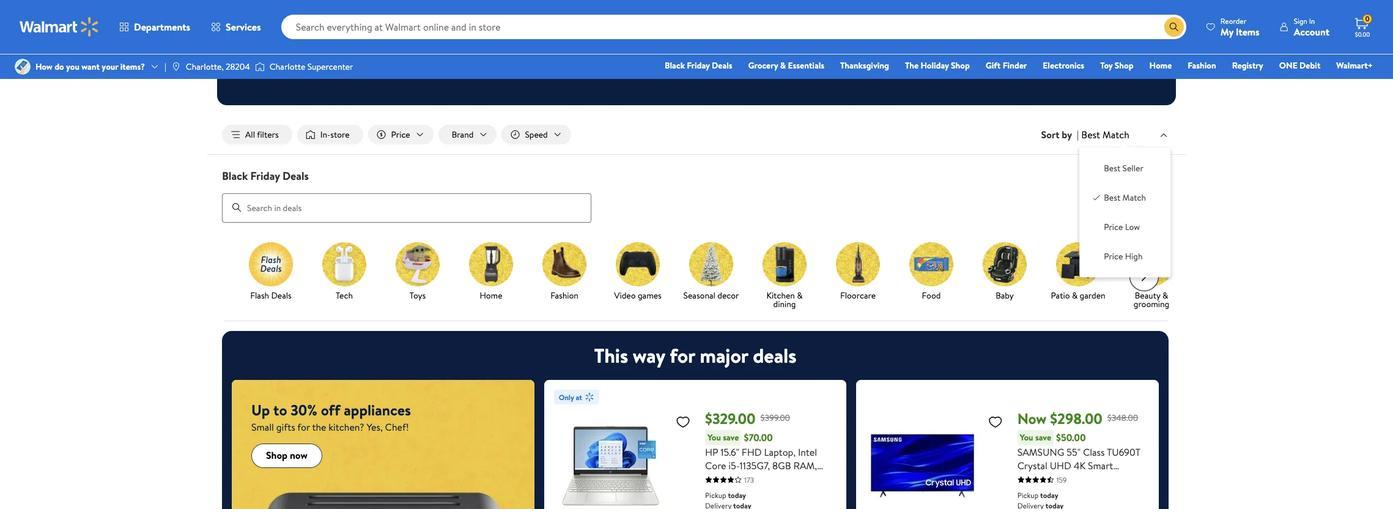 Task type: describe. For each thing, give the bounding box(es) containing it.
black friday deals link
[[660, 59, 738, 72]]

kitchen
[[767, 289, 795, 301]]

| inside sort and filter section element
[[1078, 128, 1080, 141]]

shop now
[[266, 449, 308, 462]]

2 vertical spatial best
[[1105, 192, 1121, 204]]

all
[[245, 129, 255, 141]]

$329.00 group
[[554, 390, 837, 509]]

price low
[[1105, 221, 1141, 233]]

you save $70.00 hp 15.6" fhd laptop, intel core i5-1135g7, 8gb ram, 256gb ssd, silver, windows 11 home, 15-dy2795wm
[[706, 431, 834, 499]]

1 vertical spatial best match
[[1105, 192, 1147, 204]]

seasonal
[[684, 289, 716, 301]]

-
[[1061, 472, 1065, 486]]

items
[[737, 67, 755, 77]]

one debit link
[[1274, 59, 1327, 72]]

$70.00
[[744, 431, 773, 444]]

video
[[615, 289, 636, 301]]

shop inside button
[[266, 449, 288, 462]]

home,
[[706, 486, 734, 499]]

you
[[66, 61, 79, 73]]

 image for charlotte supercenter
[[255, 61, 265, 73]]

charlotte,
[[186, 61, 224, 73]]

$298.00
[[1051, 408, 1103, 429]]

shop seasonal image
[[690, 242, 734, 286]]

best seller
[[1105, 162, 1144, 175]]

one
[[1280, 59, 1298, 72]]

1 vertical spatial best
[[1105, 162, 1121, 175]]

 image for charlotte, 28204
[[171, 62, 181, 72]]

0 horizontal spatial fashion
[[551, 289, 579, 301]]

0 $0.00
[[1356, 14, 1371, 39]]

i5-
[[729, 459, 740, 472]]

black inside "link"
[[665, 59, 685, 72]]

all filters button
[[222, 125, 292, 144]]

only at
[[559, 392, 583, 402]]

in-
[[822, 67, 831, 77]]

in-store
[[320, 129, 350, 141]]

at
[[576, 392, 583, 402]]

option group containing best seller
[[1090, 157, 1161, 268]]

shop now button
[[252, 443, 322, 468]]

shop food image
[[910, 242, 954, 286]]

charlotte supercenter
[[270, 61, 353, 73]]

sign in to add to favorites list, samsung 55" class tu690t crystal uhd 4k smart television - un55tu690tfxza (new) image
[[989, 414, 1003, 429]]

all filters
[[245, 129, 279, 141]]

intel
[[799, 445, 818, 459]]

television
[[1018, 472, 1059, 486]]

1 horizontal spatial home link
[[1145, 59, 1178, 72]]

patio
[[1052, 289, 1071, 301]]

pickup today for now
[[1018, 490, 1059, 500]]

dy2795wm
[[748, 486, 795, 499]]

black friday deals inside "link"
[[665, 59, 733, 72]]

$50.00
[[1057, 431, 1087, 444]]

seasonal decor link
[[680, 242, 743, 302]]

pickup today for $329.00
[[706, 490, 747, 500]]

core
[[706, 459, 727, 472]]

select
[[716, 67, 736, 77]]

shop video games image
[[616, 242, 660, 286]]

Search in deals search field
[[222, 193, 592, 222]]

up
[[252, 399, 270, 420]]

want
[[82, 61, 100, 73]]

toy
[[1101, 59, 1113, 72]]

be
[[784, 67, 792, 77]]

video games
[[615, 289, 662, 301]]

price for price
[[391, 129, 410, 141]]

Search search field
[[281, 15, 1187, 39]]

black inside search box
[[222, 168, 248, 184]]

0 vertical spatial fashion link
[[1183, 59, 1222, 72]]

low
[[1126, 221, 1141, 233]]

price high
[[1105, 250, 1143, 263]]

toy shop
[[1101, 59, 1134, 72]]

way
[[633, 342, 666, 369]]

don't
[[726, 36, 762, 57]]

in-store button
[[297, 125, 363, 144]]

how do you want your items?
[[35, 61, 145, 73]]

shop tech image
[[322, 242, 367, 286]]

may
[[757, 67, 770, 77]]

do
[[55, 61, 64, 73]]

flash deals image
[[249, 242, 293, 286]]

quantities.
[[571, 67, 603, 77]]

 image for how do you want your items?
[[15, 59, 31, 75]]

best match button
[[1080, 127, 1172, 143]]

supercenter
[[308, 61, 353, 73]]

class
[[1084, 445, 1106, 459]]

in-
[[320, 129, 331, 141]]

sign in account
[[1295, 16, 1330, 38]]

finder
[[1003, 59, 1028, 72]]

tech link
[[313, 242, 376, 302]]

now
[[290, 449, 308, 462]]

rain
[[677, 67, 689, 77]]

price for price low
[[1105, 221, 1124, 233]]

match inside dropdown button
[[1103, 128, 1130, 141]]

gift finder link
[[981, 59, 1033, 72]]

grocery
[[749, 59, 779, 72]]

no
[[666, 67, 675, 77]]

1 horizontal spatial fashion
[[1189, 59, 1217, 72]]

1 horizontal spatial for
[[670, 342, 696, 369]]

this way for major deals
[[594, 342, 797, 369]]

video games link
[[606, 242, 670, 302]]

1 horizontal spatial home
[[1150, 59, 1173, 72]]

shop patio & garden image
[[1057, 242, 1101, 286]]

shop floorcare image
[[837, 242, 881, 286]]

small
[[252, 420, 274, 434]]

shop fashion image
[[543, 242, 587, 286]]

un55tu690tfxza
[[1067, 472, 1149, 486]]

shop beauty & grooming image
[[1130, 242, 1174, 286]]

food link
[[900, 242, 964, 302]]

hp
[[706, 445, 719, 459]]

floorcare
[[841, 289, 876, 301]]

items
[[1237, 25, 1260, 38]]

available
[[793, 67, 820, 77]]

search icon image
[[1170, 22, 1180, 32]]

appliances
[[344, 399, 411, 420]]

2 horizontal spatial shop
[[1115, 59, 1134, 72]]

beauty & grooming
[[1134, 289, 1170, 310]]

28204
[[226, 61, 250, 73]]

not
[[771, 67, 782, 77]]

now $298.00 $348.00
[[1018, 408, 1139, 429]]



Task type: locate. For each thing, give the bounding box(es) containing it.
gift finder
[[986, 59, 1028, 72]]

0 horizontal spatial home link
[[460, 242, 523, 302]]

1 pickup from the left
[[706, 490, 727, 500]]

& for dining
[[797, 289, 803, 301]]

for left the at bottom left
[[298, 420, 310, 434]]

save up 15.6"
[[723, 431, 739, 443]]

tech
[[336, 289, 353, 301]]

major
[[700, 342, 749, 369]]

0 horizontal spatial black friday deals
[[222, 168, 309, 184]]

0 horizontal spatial pickup
[[706, 490, 727, 500]]

Best Match radio
[[1092, 192, 1102, 201]]

& down "miss"
[[781, 59, 786, 72]]

2 horizontal spatial  image
[[255, 61, 265, 73]]

save for now
[[1036, 431, 1052, 443]]

you save $50.00 samsung 55" class tu690t crystal uhd 4k smart television - un55tu690tfxza (new)
[[1018, 431, 1149, 499]]

| right the by
[[1078, 128, 1080, 141]]

black friday deals inside search box
[[222, 168, 309, 184]]

& inside the beauty & grooming
[[1163, 289, 1169, 301]]

0 horizontal spatial for
[[298, 420, 310, 434]]

1 horizontal spatial pickup
[[1018, 490, 1039, 500]]

gifts.
[[689, 36, 722, 57]]

sort and filter section element
[[207, 115, 1187, 154]]

& right dining
[[797, 289, 803, 301]]

shop home image
[[469, 242, 513, 286]]

gifts
[[276, 420, 295, 434]]

by
[[1062, 128, 1073, 141]]

store.
[[831, 67, 848, 77]]

gift
[[986, 59, 1001, 72]]

sign in to add to favorites list, hp 15.6" fhd laptop, intel core i5-1135g7, 8gb ram, 256gb ssd, silver, windows 11 home, 15-dy2795wm image
[[676, 414, 691, 429]]

$0.00
[[1356, 30, 1371, 39]]

kitchen & dining link
[[753, 242, 817, 311]]

1 vertical spatial deals
[[283, 168, 309, 184]]

1 vertical spatial fashion
[[551, 289, 579, 301]]

friday down filters at the left of the page
[[251, 168, 280, 184]]

1 horizontal spatial shop
[[952, 59, 970, 72]]

0
[[1366, 14, 1371, 24]]

best left seller
[[1105, 162, 1121, 175]]

search image
[[232, 203, 242, 212]]

0 horizontal spatial home
[[480, 289, 503, 301]]

today down "ssd,"
[[728, 490, 747, 500]]

in
[[1310, 16, 1316, 26]]

pickup down television
[[1018, 490, 1039, 500]]

checks.
[[691, 67, 714, 77]]

fashion left registry
[[1189, 59, 1217, 72]]

0 horizontal spatial save
[[723, 431, 739, 443]]

black up the search image
[[222, 168, 248, 184]]

flash
[[250, 289, 269, 301]]

0 horizontal spatial you
[[708, 431, 721, 443]]

black friday deals down filters at the left of the page
[[222, 168, 309, 184]]

home down search icon
[[1150, 59, 1173, 72]]

Black Friday Deals search field
[[207, 168, 1187, 222]]

best match
[[1082, 128, 1130, 141], [1105, 192, 1147, 204]]

smart
[[1089, 459, 1114, 472]]

& for grooming
[[1163, 289, 1169, 301]]

save inside you save $70.00 hp 15.6" fhd laptop, intel core i5-1135g7, 8gb ram, 256gb ssd, silver, windows 11 home, 15-dy2795wm
[[723, 431, 739, 443]]

0 vertical spatial deals
[[712, 59, 733, 72]]

0 horizontal spatial today
[[728, 490, 747, 500]]

1 vertical spatial home
[[480, 289, 503, 301]]

filters
[[257, 129, 279, 141]]

kitchen & dining
[[767, 289, 803, 310]]

price left high
[[1105, 250, 1124, 263]]

1 you from the left
[[708, 431, 721, 443]]

walmart black friday deals for days image
[[584, 0, 810, 21]]

friday inside the 'black friday deals' "link"
[[687, 59, 710, 72]]

black right last.
[[665, 59, 685, 72]]

the holiday shop link
[[900, 59, 976, 72]]

beauty & grooming link
[[1120, 242, 1184, 311]]

256gb
[[706, 472, 735, 486]]

0 vertical spatial black
[[665, 59, 685, 72]]

seller
[[1123, 162, 1144, 175]]

0 horizontal spatial fashion link
[[533, 242, 597, 302]]

2 pickup today from the left
[[1018, 490, 1059, 500]]

price button
[[368, 125, 434, 144]]

price inside dropdown button
[[391, 129, 410, 141]]

registry
[[1233, 59, 1264, 72]]

2 pickup from the left
[[1018, 490, 1039, 500]]

1 vertical spatial black
[[222, 168, 248, 184]]

pickup for now
[[1018, 490, 1039, 500]]

today for now
[[1041, 490, 1059, 500]]

black friday deals down epic savings. top gifts. don't miss it!
[[665, 59, 733, 72]]

walmart image
[[20, 17, 99, 37]]

best match inside dropdown button
[[1082, 128, 1130, 141]]

& inside patio & garden link
[[1073, 289, 1078, 301]]

food
[[923, 289, 941, 301]]

friday down epic savings. top gifts. don't miss it!
[[687, 59, 710, 72]]

toys link
[[386, 242, 450, 302]]

8gb
[[773, 459, 792, 472]]

flash deals
[[250, 289, 292, 301]]

save inside you save $50.00 samsung 55" class tu690t crystal uhd 4k smart television - un55tu690tfxza (new)
[[1036, 431, 1052, 443]]

0 vertical spatial price
[[391, 129, 410, 141]]

beauty
[[1136, 289, 1161, 301]]

1 horizontal spatial you
[[1020, 431, 1034, 443]]

today down the "159"
[[1041, 490, 1059, 500]]

you down now
[[1020, 431, 1034, 443]]

walmart+
[[1337, 59, 1374, 72]]

pickup down 256gb
[[706, 490, 727, 500]]

pickup today down 256gb
[[706, 490, 747, 500]]

patio & garden
[[1052, 289, 1106, 301]]

electronics link
[[1038, 59, 1091, 72]]

reorder
[[1221, 16, 1247, 26]]

miss
[[765, 36, 793, 57]]

& inside "kitchen & dining"
[[797, 289, 803, 301]]

2 save from the left
[[1036, 431, 1052, 443]]

sort by |
[[1042, 128, 1080, 141]]

best match up best seller
[[1082, 128, 1130, 141]]

& for garden
[[1073, 289, 1078, 301]]

patio & garden link
[[1047, 242, 1111, 302]]

0 horizontal spatial black
[[222, 168, 248, 184]]

 image left charlotte,
[[171, 62, 181, 72]]

you up hp
[[708, 431, 721, 443]]

0 horizontal spatial pickup today
[[706, 490, 747, 500]]

limited
[[545, 67, 569, 77]]

account
[[1295, 25, 1330, 38]]

best right best match option
[[1105, 192, 1121, 204]]

pickup
[[706, 490, 727, 500], [1018, 490, 1039, 500]]

black
[[665, 59, 685, 72], [222, 168, 248, 184]]

seasonal decor
[[684, 289, 740, 301]]

epic
[[579, 36, 606, 57]]

30%
[[291, 399, 318, 420]]

& right beauty
[[1163, 289, 1169, 301]]

| right the items?
[[165, 61, 166, 73]]

only
[[559, 392, 574, 402]]

match down seller
[[1123, 192, 1147, 204]]

1 vertical spatial home link
[[460, 242, 523, 302]]

price right the store
[[391, 129, 410, 141]]

option group
[[1090, 157, 1161, 268]]

0 horizontal spatial  image
[[15, 59, 31, 75]]

1 horizontal spatial friday
[[687, 59, 710, 72]]

&
[[781, 59, 786, 72], [797, 289, 803, 301], [1073, 289, 1078, 301], [1163, 289, 1169, 301]]

pickup today down television
[[1018, 490, 1059, 500]]

my
[[1221, 25, 1234, 38]]

best inside dropdown button
[[1082, 128, 1101, 141]]

1 today from the left
[[728, 490, 747, 500]]

friday inside black friday deals search box
[[251, 168, 280, 184]]

0 vertical spatial black friday deals
[[665, 59, 733, 72]]

0 vertical spatial best match
[[1082, 128, 1130, 141]]

deals left items
[[712, 59, 733, 72]]

match up best seller
[[1103, 128, 1130, 141]]

pickup for $329.00
[[706, 490, 727, 500]]

0 vertical spatial for
[[670, 342, 696, 369]]

toy shop link
[[1095, 59, 1140, 72]]

2 you from the left
[[1020, 431, 1034, 443]]

deals down in-store button
[[283, 168, 309, 184]]

laptop,
[[765, 445, 796, 459]]

0 horizontal spatial shop
[[266, 449, 288, 462]]

2 today from the left
[[1041, 490, 1059, 500]]

1 horizontal spatial |
[[1078, 128, 1080, 141]]

now
[[1018, 408, 1047, 429]]

0 vertical spatial friday
[[687, 59, 710, 72]]

grocery & essentials link
[[743, 59, 830, 72]]

samsung
[[1018, 445, 1065, 459]]

you inside you save $70.00 hp 15.6" fhd laptop, intel core i5-1135g7, 8gb ram, 256gb ssd, silver, windows 11 home, 15-dy2795wm
[[708, 431, 721, 443]]

holiday
[[921, 59, 950, 72]]

save up samsung
[[1036, 431, 1052, 443]]

1 horizontal spatial black
[[665, 59, 685, 72]]

essentials
[[788, 59, 825, 72]]

1 pickup today from the left
[[706, 490, 747, 500]]

1 vertical spatial price
[[1105, 221, 1124, 233]]

0 horizontal spatial friday
[[251, 168, 280, 184]]

 image left how
[[15, 59, 31, 75]]

deals
[[753, 342, 797, 369]]

save for $329.00
[[723, 431, 739, 443]]

0 horizontal spatial |
[[165, 61, 166, 73]]

electronics
[[1043, 59, 1085, 72]]

ssd,
[[737, 472, 757, 486]]

you for now $298.00
[[1020, 431, 1034, 443]]

price for price high
[[1105, 250, 1124, 263]]

reorder my items
[[1221, 16, 1260, 38]]

$399.00
[[761, 412, 791, 424]]

pickup today inside $329.00 group
[[706, 490, 747, 500]]

price left the low
[[1105, 221, 1124, 233]]

1 horizontal spatial today
[[1041, 490, 1059, 500]]

shop toys image
[[396, 242, 440, 286]]

sign
[[1295, 16, 1308, 26]]

services button
[[201, 12, 271, 42]]

0 vertical spatial match
[[1103, 128, 1130, 141]]

ram,
[[794, 459, 818, 472]]

you
[[708, 431, 721, 443], [1020, 431, 1034, 443]]

& right the patio
[[1073, 289, 1078, 301]]

shop baby image
[[983, 242, 1027, 286]]

Walmart Site-Wide search field
[[281, 15, 1187, 39]]

off
[[321, 399, 341, 420]]

departments
[[134, 20, 190, 34]]

you inside you save $50.00 samsung 55" class tu690t crystal uhd 4k smart television - un55tu690tfxza (new)
[[1020, 431, 1034, 443]]

& inside grocery & essentials link
[[781, 59, 786, 72]]

1 horizontal spatial  image
[[171, 62, 181, 72]]

charlotte
[[270, 61, 306, 73]]

1 horizontal spatial pickup today
[[1018, 490, 1059, 500]]

today inside $329.00 group
[[728, 490, 747, 500]]

for right way
[[670, 342, 696, 369]]

fashion down "shop fashion" image
[[551, 289, 579, 301]]

best right the by
[[1082, 128, 1101, 141]]

next slide for chipmodulewithimages list image
[[1130, 262, 1160, 291]]

shop right the holiday
[[952, 59, 970, 72]]

deals inside search box
[[283, 168, 309, 184]]

this
[[594, 342, 629, 369]]

baby link
[[974, 242, 1037, 302]]

$329.00 $399.00
[[706, 408, 791, 429]]

1 horizontal spatial save
[[1036, 431, 1052, 443]]

 image
[[15, 59, 31, 75], [255, 61, 265, 73], [171, 62, 181, 72]]

0 vertical spatial home link
[[1145, 59, 1178, 72]]

1 vertical spatial |
[[1078, 128, 1080, 141]]

0 vertical spatial fashion
[[1189, 59, 1217, 72]]

pickup inside $329.00 group
[[706, 490, 727, 500]]

floorcare link
[[827, 242, 890, 302]]

brand
[[452, 129, 474, 141]]

for inside up to 30% off appliances small gifts for the kitchen? yes, chef!
[[298, 420, 310, 434]]

1 horizontal spatial black friday deals
[[665, 59, 733, 72]]

decor
[[718, 289, 740, 301]]

& for essentials
[[781, 59, 786, 72]]

0 vertical spatial home
[[1150, 59, 1173, 72]]

1 horizontal spatial fashion link
[[1183, 59, 1222, 72]]

0 vertical spatial best
[[1082, 128, 1101, 141]]

1 vertical spatial for
[[298, 420, 310, 434]]

1 save from the left
[[723, 431, 739, 443]]

sort
[[1042, 128, 1060, 141]]

today for $329.00
[[728, 490, 747, 500]]

thanksgiving link
[[835, 59, 895, 72]]

deals inside "link"
[[712, 59, 733, 72]]

epic savings. top gifts. don't miss it!
[[579, 36, 810, 57]]

it!
[[797, 36, 810, 57]]

shop left now
[[266, 449, 288, 462]]

shop right toy
[[1115, 59, 1134, 72]]

supplies
[[625, 67, 650, 77]]

shop kitchen & dining image
[[763, 242, 807, 286]]

1 vertical spatial fashion link
[[533, 242, 597, 302]]

up to 30% off appliances small gifts for the kitchen? yes, chef!
[[252, 399, 411, 434]]

2 vertical spatial deals
[[271, 289, 292, 301]]

deals right flash
[[271, 289, 292, 301]]

high
[[1126, 250, 1143, 263]]

0 vertical spatial |
[[165, 61, 166, 73]]

2 vertical spatial price
[[1105, 250, 1124, 263]]

fhd
[[742, 445, 762, 459]]

best match right best match option
[[1105, 192, 1147, 204]]

you for $329.00
[[708, 431, 721, 443]]

1 vertical spatial friday
[[251, 168, 280, 184]]

 image right 28204
[[255, 61, 265, 73]]

1 vertical spatial black friday deals
[[222, 168, 309, 184]]

home down "shop home" image
[[480, 289, 503, 301]]

1 vertical spatial match
[[1123, 192, 1147, 204]]



Task type: vqa. For each thing, say whether or not it's contained in the screenshot.
0 $0.00
yes



